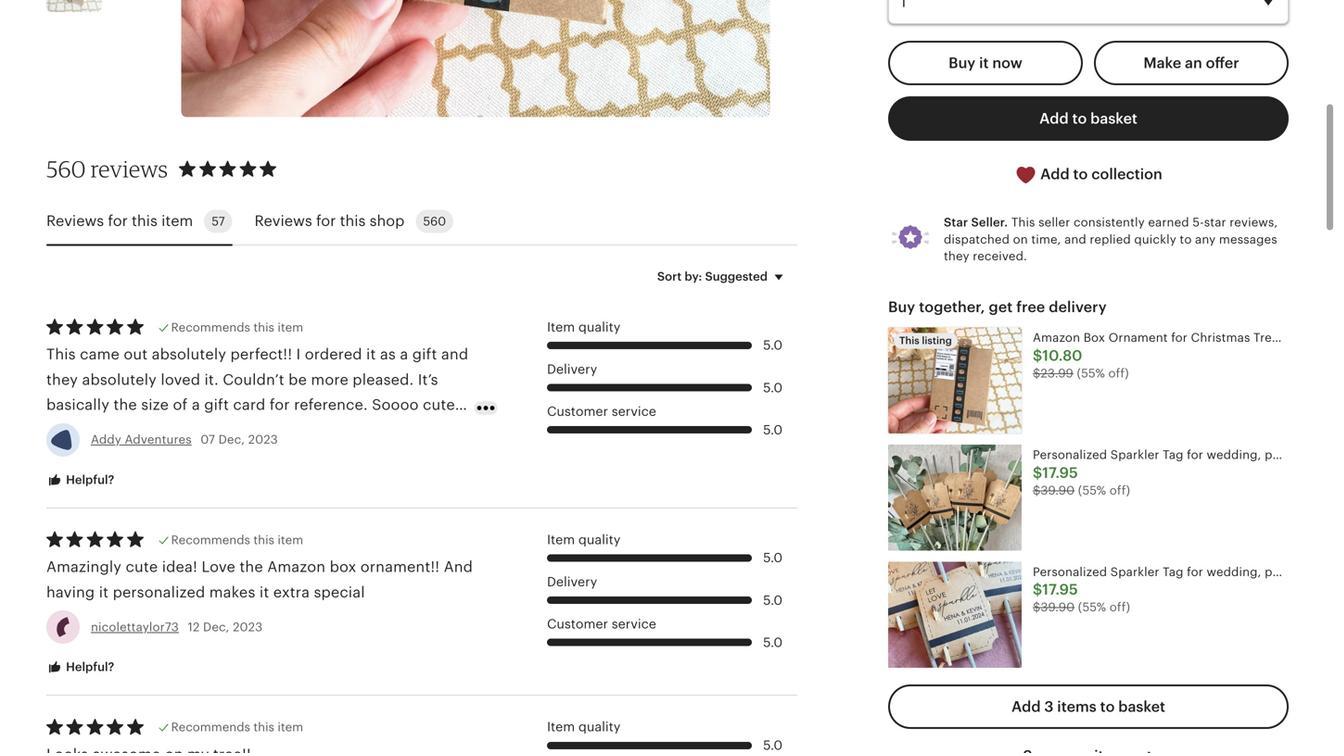 Task type: vqa. For each thing, say whether or not it's contained in the screenshot.
Nicolettaylor73 link
yes



Task type: describe. For each thing, give the bounding box(es) containing it.
1 5.0 from the top
[[763, 338, 783, 353]]

1 vertical spatial dec,
[[203, 621, 229, 635]]

make an offer
[[1144, 55, 1239, 71]]

07
[[201, 433, 215, 447]]

delivery for nicolettaylor73 12 dec, 2023
[[547, 575, 597, 590]]

to inside add to collection button
[[1073, 166, 1088, 183]]

it.
[[204, 372, 219, 388]]

and inside this came out absolutely perfect!! i ordered it as a gift and they absolutely loved it. couldn't be more pleased. it's basically the size of a gift card for reference. soooo cute. <3
[[441, 346, 468, 363]]

for for item
[[108, 213, 128, 230]]

off) for first personalized sparkler tag for wedding, party, engagement and anniversary - fast process and fast shipping (set of 20 and more) image from the top
[[1110, 484, 1130, 498]]

cute.
[[423, 397, 459, 414]]

as
[[380, 346, 396, 363]]

3
[[1044, 699, 1054, 716]]

get
[[989, 299, 1013, 316]]

quickly
[[1134, 233, 1176, 246]]

and
[[444, 559, 473, 576]]

1 horizontal spatial gift
[[412, 346, 437, 363]]

6 $ from the top
[[1033, 601, 1041, 615]]

to inside add to basket button
[[1072, 110, 1087, 127]]

12
[[188, 621, 200, 635]]

item quality for addy adventures 07 dec, 2023
[[547, 320, 621, 335]]

item for addy adventures 07 dec, 2023
[[547, 320, 575, 335]]

4 5.0 from the top
[[763, 551, 783, 566]]

3 item quality from the top
[[547, 720, 621, 735]]

560 for 560
[[423, 215, 446, 228]]

it's
[[418, 372, 438, 388]]

soooo
[[372, 397, 419, 414]]

now
[[992, 55, 1022, 71]]

add 3 items to basket
[[1012, 699, 1165, 716]]

service for addy adventures 07 dec, 2023
[[612, 404, 656, 419]]

nicolettaylor73 link
[[91, 621, 179, 635]]

3 item from the top
[[547, 720, 575, 735]]

make an offer button
[[1094, 41, 1289, 85]]

3 quality from the top
[[578, 720, 621, 735]]

this for listing
[[899, 335, 919, 347]]

basically
[[46, 397, 109, 414]]

39.90 for first personalized sparkler tag for wedding, party, engagement and anniversary - fast process and fast shipping (set of 20 and more) image from the top
[[1041, 484, 1075, 498]]

make
[[1144, 55, 1181, 71]]

loved
[[161, 372, 200, 388]]

this for seller
[[1011, 216, 1035, 230]]

this listing
[[899, 335, 952, 347]]

adventures
[[125, 433, 192, 447]]

(55% for 2nd personalized sparkler tag for wedding, party, engagement and anniversary - fast process and fast shipping (set of 20 and more) image from the top
[[1078, 601, 1106, 615]]

recommends for dec,
[[171, 533, 250, 547]]

<3
[[46, 422, 63, 439]]

2 5.0 from the top
[[763, 380, 783, 395]]

5-
[[1193, 216, 1204, 230]]

0 horizontal spatial gift
[[204, 397, 229, 414]]

it inside this came out absolutely perfect!! i ordered it as a gift and they absolutely loved it. couldn't be more pleased. it's basically the size of a gift card for reference. soooo cute. <3
[[366, 346, 376, 363]]

buy it now button
[[888, 41, 1083, 85]]

reviews
[[91, 155, 168, 183]]

and inside this seller consistently earned 5-star reviews, dispatched on time, and replied quickly to any messages they received.
[[1064, 233, 1087, 246]]

came
[[80, 346, 120, 363]]

57
[[212, 215, 225, 228]]

out
[[124, 346, 148, 363]]

addy
[[91, 433, 121, 447]]

collection
[[1091, 166, 1162, 183]]

sort by: suggested
[[657, 270, 768, 283]]

add to collection
[[1037, 166, 1162, 183]]

7 5.0 from the top
[[763, 739, 783, 753]]

1 vertical spatial absolutely
[[82, 372, 157, 388]]

couldn't
[[223, 372, 284, 388]]

recommends this item for dec,
[[171, 321, 303, 335]]

love
[[202, 559, 236, 576]]

helpful? button for addy adventures 07 dec, 2023
[[32, 463, 128, 498]]

add for add to basket
[[1039, 110, 1069, 127]]

by:
[[685, 270, 702, 283]]

23.99
[[1041, 367, 1074, 381]]

5 5.0 from the top
[[763, 593, 783, 608]]

this came out absolutely perfect!! i ordered it as a gift and they absolutely loved it. couldn't be more pleased. it's basically the size of a gift card for reference. soooo cute. <3
[[46, 346, 468, 439]]

seller.
[[971, 216, 1008, 230]]

recommends this item for 2023
[[171, 533, 303, 547]]

3 recommends from the top
[[171, 721, 250, 735]]

earned
[[1148, 216, 1189, 230]]

delivery for addy adventures 07 dec, 2023
[[547, 362, 597, 377]]

item for nicolettaylor73 12 dec, 2023
[[547, 533, 575, 547]]

customer for 07 dec, 2023
[[547, 404, 608, 419]]

having
[[46, 585, 95, 601]]

buy for buy it now
[[949, 55, 976, 71]]

nicolettaylor73 12 dec, 2023
[[91, 621, 263, 635]]

amazon
[[267, 559, 326, 576]]

buy together, get free delivery
[[888, 299, 1107, 316]]

3 5.0 from the top
[[763, 423, 783, 437]]

10.80
[[1042, 348, 1083, 364]]

1 $ from the top
[[1033, 348, 1042, 364]]

reviews for reviews for this shop
[[255, 213, 312, 230]]

reviews for reviews for this item
[[46, 213, 104, 230]]

addy adventures 07 dec, 2023
[[91, 433, 278, 447]]

seller
[[1039, 216, 1070, 230]]

messages
[[1219, 233, 1277, 246]]

reference.
[[294, 397, 368, 414]]

customer for 12 dec, 2023
[[547, 617, 608, 632]]

add to basket button
[[888, 96, 1289, 141]]

$ 10.80 $ 23.99 (55% off)
[[1033, 348, 1129, 381]]

idea!
[[162, 559, 197, 576]]

0 vertical spatial 2023
[[248, 433, 278, 447]]

be
[[289, 372, 307, 388]]

quality for addy adventures 07 dec, 2023
[[578, 320, 621, 335]]

tab list containing reviews for this item
[[46, 199, 797, 246]]

items
[[1057, 699, 1097, 716]]

5 $ from the top
[[1033, 582, 1042, 599]]

0 vertical spatial absolutely
[[152, 346, 226, 363]]

pleased.
[[353, 372, 414, 388]]

add to basket
[[1039, 110, 1138, 127]]

amazingly cute idea! love the amazon box ornament!! and having it personalized makes it extra special
[[46, 559, 473, 601]]

buy for buy together, get free delivery
[[888, 299, 915, 316]]

suggested
[[705, 270, 768, 283]]

add for add 3 items to basket
[[1012, 699, 1041, 716]]

dispatched
[[944, 233, 1010, 246]]



Task type: locate. For each thing, give the bounding box(es) containing it.
tab list
[[46, 199, 797, 246]]

add left 3
[[1012, 699, 1041, 716]]

dec,
[[218, 433, 245, 447], [203, 621, 229, 635]]

2 $ 17.95 $ 39.90 (55% off) from the top
[[1033, 582, 1130, 615]]

it left extra
[[260, 585, 269, 601]]

recommends
[[171, 321, 250, 335], [171, 533, 250, 547], [171, 721, 250, 735]]

1 vertical spatial $ 17.95 $ 39.90 (55% off)
[[1033, 582, 1130, 615]]

add for add to collection
[[1040, 166, 1070, 183]]

to inside this seller consistently earned 5-star reviews, dispatched on time, and replied quickly to any messages they received.
[[1180, 233, 1192, 246]]

perfect!!
[[230, 346, 292, 363]]

1 horizontal spatial reviews
[[255, 213, 312, 230]]

customer service for 07 dec, 2023
[[547, 404, 656, 419]]

add
[[1039, 110, 1069, 127], [1040, 166, 1070, 183], [1012, 699, 1041, 716]]

star seller.
[[944, 216, 1008, 230]]

sort by: suggested button
[[643, 257, 804, 296]]

replied
[[1090, 233, 1131, 246]]

gift down it.
[[204, 397, 229, 414]]

to right the 'items'
[[1100, 699, 1115, 716]]

personalized sparkler tag for wedding, party, engagement and anniversary - fast process and fast shipping (set of 20 and more) image
[[888, 445, 1022, 551], [888, 562, 1022, 668]]

0 vertical spatial they
[[944, 249, 970, 263]]

they inside this came out absolutely perfect!! i ordered it as a gift and they absolutely loved it. couldn't be more pleased. it's basically the size of a gift card for reference. soooo cute. <3
[[46, 372, 78, 388]]

on
[[1013, 233, 1028, 246]]

cute
[[126, 559, 158, 576]]

basket inside button
[[1091, 110, 1138, 127]]

reviews,
[[1230, 216, 1278, 230]]

2 39.90 from the top
[[1041, 601, 1075, 615]]

addy adventures link
[[91, 433, 192, 447]]

the inside amazingly cute idea! love the amazon box ornament!! and having it personalized makes it extra special
[[240, 559, 263, 576]]

2 customer from the top
[[547, 617, 608, 632]]

helpful? for nicolettaylor73
[[63, 661, 114, 675]]

0 vertical spatial a
[[400, 346, 408, 363]]

nicolettaylor73
[[91, 621, 179, 635]]

1 vertical spatial quality
[[578, 533, 621, 547]]

the left size
[[113, 397, 137, 414]]

item quality
[[547, 320, 621, 335], [547, 533, 621, 547], [547, 720, 621, 735]]

ordered
[[305, 346, 362, 363]]

1 vertical spatial recommends
[[171, 533, 250, 547]]

add 3 items to basket button
[[888, 685, 1289, 729]]

6 5.0 from the top
[[763, 635, 783, 650]]

1 vertical spatial 2023
[[233, 621, 263, 635]]

1 vertical spatial they
[[46, 372, 78, 388]]

0 vertical spatial personalized sparkler tag for wedding, party, engagement and anniversary - fast process and fast shipping (set of 20 and more) image
[[888, 445, 1022, 551]]

2 helpful? from the top
[[63, 661, 114, 675]]

helpful? button down addy
[[32, 463, 128, 498]]

any
[[1195, 233, 1216, 246]]

item
[[547, 320, 575, 335], [547, 533, 575, 547], [547, 720, 575, 735]]

2 quality from the top
[[578, 533, 621, 547]]

3 $ from the top
[[1033, 465, 1042, 481]]

customer
[[547, 404, 608, 419], [547, 617, 608, 632]]

extra
[[273, 585, 310, 601]]

0 horizontal spatial they
[[46, 372, 78, 388]]

it inside button
[[979, 55, 989, 71]]

$ 17.95 $ 39.90 (55% off) for 2nd personalized sparkler tag for wedding, party, engagement and anniversary - fast process and fast shipping (set of 20 and more) image from the top
[[1033, 582, 1130, 615]]

buy inside button
[[949, 55, 976, 71]]

1 vertical spatial 560
[[423, 215, 446, 228]]

star
[[944, 216, 968, 230]]

add up add to collection button at the top
[[1039, 110, 1069, 127]]

0 horizontal spatial reviews
[[46, 213, 104, 230]]

1 service from the top
[[612, 404, 656, 419]]

2 reviews from the left
[[255, 213, 312, 230]]

it left now
[[979, 55, 989, 71]]

dec, right 07
[[218, 433, 245, 447]]

add up the seller
[[1040, 166, 1070, 183]]

for inside this came out absolutely perfect!! i ordered it as a gift and they absolutely loved it. couldn't be more pleased. it's basically the size of a gift card for reference. soooo cute. <3
[[270, 397, 290, 414]]

to inside add 3 items to basket button
[[1100, 699, 1115, 716]]

0 horizontal spatial a
[[192, 397, 200, 414]]

reviews down 560 reviews
[[46, 213, 104, 230]]

this left the "listing"
[[899, 335, 919, 347]]

0 vertical spatial basket
[[1091, 110, 1138, 127]]

1 vertical spatial customer service
[[547, 617, 656, 632]]

0 vertical spatial off)
[[1108, 367, 1129, 381]]

0 vertical spatial delivery
[[547, 362, 597, 377]]

1 vertical spatial service
[[612, 617, 656, 632]]

1 vertical spatial a
[[192, 397, 200, 414]]

0 vertical spatial customer
[[547, 404, 608, 419]]

17.95 for first personalized sparkler tag for wedding, party, engagement and anniversary - fast process and fast shipping (set of 20 and more) image from the top
[[1042, 465, 1078, 481]]

absolutely down out
[[82, 372, 157, 388]]

(55% for first personalized sparkler tag for wedding, party, engagement and anniversary - fast process and fast shipping (set of 20 and more) image from the top
[[1078, 484, 1106, 498]]

2 vertical spatial recommends
[[171, 721, 250, 735]]

buy
[[949, 55, 976, 71], [888, 299, 915, 316]]

(55% inside the "$ 10.80 $ 23.99 (55% off)"
[[1077, 367, 1105, 381]]

basket right the 'items'
[[1118, 699, 1165, 716]]

1 vertical spatial item quality
[[547, 533, 621, 547]]

ornament!!
[[360, 559, 440, 576]]

2 vertical spatial add
[[1012, 699, 1041, 716]]

1 vertical spatial personalized sparkler tag for wedding, party, engagement and anniversary - fast process and fast shipping (set of 20 and more) image
[[888, 562, 1022, 668]]

gift up it's
[[412, 346, 437, 363]]

listing
[[922, 335, 952, 347]]

the up the makes
[[240, 559, 263, 576]]

0 vertical spatial $ 17.95 $ 39.90 (55% off)
[[1033, 465, 1130, 498]]

absolutely
[[152, 346, 226, 363], [82, 372, 157, 388]]

17.95
[[1042, 465, 1078, 481], [1042, 582, 1078, 599]]

quality for nicolettaylor73 12 dec, 2023
[[578, 533, 621, 547]]

this for came
[[46, 346, 76, 363]]

1 vertical spatial delivery
[[547, 575, 597, 590]]

560 for 560 reviews
[[46, 155, 86, 183]]

1 horizontal spatial this
[[899, 335, 919, 347]]

1 vertical spatial the
[[240, 559, 263, 576]]

for
[[108, 213, 128, 230], [316, 213, 336, 230], [270, 397, 290, 414]]

an
[[1185, 55, 1202, 71]]

1 vertical spatial off)
[[1110, 484, 1130, 498]]

received.
[[973, 249, 1027, 263]]

2 personalized sparkler tag for wedding, party, engagement and anniversary - fast process and fast shipping (set of 20 and more) image from the top
[[888, 562, 1022, 668]]

to
[[1072, 110, 1087, 127], [1073, 166, 1088, 183], [1180, 233, 1192, 246], [1100, 699, 1115, 716]]

time,
[[1031, 233, 1061, 246]]

1 quality from the top
[[578, 320, 621, 335]]

a
[[400, 346, 408, 363], [192, 397, 200, 414]]

2 vertical spatial recommends this item
[[171, 721, 303, 735]]

1 vertical spatial basket
[[1118, 699, 1165, 716]]

for right card
[[270, 397, 290, 414]]

4 $ from the top
[[1033, 484, 1041, 498]]

1 vertical spatial helpful? button
[[32, 651, 128, 685]]

0 vertical spatial gift
[[412, 346, 437, 363]]

0 vertical spatial add
[[1039, 110, 1069, 127]]

560
[[46, 155, 86, 183], [423, 215, 446, 228]]

add to collection button
[[888, 152, 1289, 198]]

for left the shop
[[316, 213, 336, 230]]

0 vertical spatial the
[[113, 397, 137, 414]]

customer service for 12 dec, 2023
[[547, 617, 656, 632]]

2 recommends from the top
[[171, 533, 250, 547]]

2 vertical spatial off)
[[1110, 601, 1130, 615]]

0 vertical spatial 560
[[46, 155, 86, 183]]

1 reviews from the left
[[46, 213, 104, 230]]

1 horizontal spatial the
[[240, 559, 263, 576]]

2 horizontal spatial this
[[1011, 216, 1035, 230]]

off) inside the "$ 10.80 $ 23.99 (55% off)"
[[1108, 367, 1129, 381]]

39.90
[[1041, 484, 1075, 498], [1041, 601, 1075, 615]]

offer
[[1206, 55, 1239, 71]]

box
[[330, 559, 356, 576]]

1 horizontal spatial for
[[270, 397, 290, 414]]

2 service from the top
[[612, 617, 656, 632]]

helpful? button down nicolettaylor73
[[32, 651, 128, 685]]

2 helpful? button from the top
[[32, 651, 128, 685]]

0 vertical spatial 17.95
[[1042, 465, 1078, 481]]

1 39.90 from the top
[[1041, 484, 1075, 498]]

they
[[944, 249, 970, 263], [46, 372, 78, 388]]

2 vertical spatial quality
[[578, 720, 621, 735]]

reviews for this shop
[[255, 213, 405, 230]]

free
[[1016, 299, 1045, 316]]

a right the as
[[400, 346, 408, 363]]

1 horizontal spatial a
[[400, 346, 408, 363]]

2023 down card
[[248, 433, 278, 447]]

0 vertical spatial 39.90
[[1041, 484, 1075, 498]]

1 item quality from the top
[[547, 320, 621, 335]]

2023 down the makes
[[233, 621, 263, 635]]

gift
[[412, 346, 437, 363], [204, 397, 229, 414]]

to left any
[[1180, 233, 1192, 246]]

2 recommends this item from the top
[[171, 533, 303, 547]]

0 vertical spatial helpful? button
[[32, 463, 128, 498]]

2 item from the top
[[547, 533, 575, 547]]

39.90 for 2nd personalized sparkler tag for wedding, party, engagement and anniversary - fast process and fast shipping (set of 20 and more) image from the top
[[1041, 601, 1075, 615]]

amazingly
[[46, 559, 122, 576]]

special
[[314, 585, 365, 601]]

for down 560 reviews
[[108, 213, 128, 230]]

2 horizontal spatial for
[[316, 213, 336, 230]]

1 vertical spatial gift
[[204, 397, 229, 414]]

star
[[1204, 216, 1226, 230]]

1 vertical spatial 39.90
[[1041, 601, 1075, 615]]

$ 17.95 $ 39.90 (55% off) for first personalized sparkler tag for wedding, party, engagement and anniversary - fast process and fast shipping (set of 20 and more) image from the top
[[1033, 465, 1130, 498]]

0 horizontal spatial buy
[[888, 299, 915, 316]]

560 left reviews
[[46, 155, 86, 183]]

this seller consistently earned 5-star reviews, dispatched on time, and replied quickly to any messages they received.
[[944, 216, 1278, 263]]

1 $ 17.95 $ 39.90 (55% off) from the top
[[1033, 465, 1130, 498]]

helpful? button for nicolettaylor73 12 dec, 2023
[[32, 651, 128, 685]]

service for nicolettaylor73 12 dec, 2023
[[612, 617, 656, 632]]

a right of
[[192, 397, 200, 414]]

1 item from the top
[[547, 320, 575, 335]]

2 customer service from the top
[[547, 617, 656, 632]]

1 helpful? from the top
[[63, 473, 114, 487]]

add inside button
[[1039, 110, 1069, 127]]

and down the seller
[[1064, 233, 1087, 246]]

to up add to collection button at the top
[[1072, 110, 1087, 127]]

more
[[311, 372, 349, 388]]

560 reviews
[[46, 155, 168, 183]]

17.95 for 2nd personalized sparkler tag for wedding, party, engagement and anniversary - fast process and fast shipping (set of 20 and more) image from the top
[[1042, 582, 1078, 599]]

together,
[[919, 299, 985, 316]]

1 17.95 from the top
[[1042, 465, 1078, 481]]

buy up this listing
[[888, 299, 915, 316]]

1 vertical spatial customer
[[547, 617, 608, 632]]

they down dispatched
[[944, 249, 970, 263]]

$ 17.95 $ 39.90 (55% off)
[[1033, 465, 1130, 498], [1033, 582, 1130, 615]]

1 horizontal spatial they
[[944, 249, 970, 263]]

off)
[[1108, 367, 1129, 381], [1110, 484, 1130, 498], [1110, 601, 1130, 615]]

1 recommends from the top
[[171, 321, 250, 335]]

basket up collection
[[1091, 110, 1138, 127]]

the inside this came out absolutely perfect!! i ordered it as a gift and they absolutely loved it. couldn't be more pleased. it's basically the size of a gift card for reference. soooo cute. <3
[[113, 397, 137, 414]]

0 vertical spatial dec,
[[218, 433, 245, 447]]

0 vertical spatial recommends
[[171, 321, 250, 335]]

2 item quality from the top
[[547, 533, 621, 547]]

1 delivery from the top
[[547, 362, 597, 377]]

2 delivery from the top
[[547, 575, 597, 590]]

recommends for 07
[[171, 321, 250, 335]]

helpful? for addy adventures
[[63, 473, 114, 487]]

2 vertical spatial (55%
[[1078, 601, 1106, 615]]

0 horizontal spatial for
[[108, 213, 128, 230]]

1 horizontal spatial and
[[1064, 233, 1087, 246]]

0 vertical spatial (55%
[[1077, 367, 1105, 381]]

for for shop
[[316, 213, 336, 230]]

0 vertical spatial helpful?
[[63, 473, 114, 487]]

they up basically
[[46, 372, 78, 388]]

helpful? down nicolettaylor73
[[63, 661, 114, 675]]

buy it now
[[949, 55, 1022, 71]]

1 recommends this item from the top
[[171, 321, 303, 335]]

this
[[1011, 216, 1035, 230], [899, 335, 919, 347], [46, 346, 76, 363]]

1 horizontal spatial buy
[[949, 55, 976, 71]]

1 vertical spatial item
[[547, 533, 575, 547]]

helpful?
[[63, 473, 114, 487], [63, 661, 114, 675]]

0 horizontal spatial this
[[46, 346, 76, 363]]

0 vertical spatial customer service
[[547, 404, 656, 419]]

shop
[[370, 213, 405, 230]]

1 vertical spatial 17.95
[[1042, 582, 1078, 599]]

basket
[[1091, 110, 1138, 127], [1118, 699, 1165, 716]]

0 vertical spatial item
[[547, 320, 575, 335]]

they inside this seller consistently earned 5-star reviews, dispatched on time, and replied quickly to any messages they received.
[[944, 249, 970, 263]]

1 helpful? button from the top
[[32, 463, 128, 498]]

0 vertical spatial service
[[612, 404, 656, 419]]

1 vertical spatial add
[[1040, 166, 1070, 183]]

size
[[141, 397, 169, 414]]

buy left now
[[949, 55, 976, 71]]

1 vertical spatial and
[[441, 346, 468, 363]]

i
[[296, 346, 301, 363]]

(55%
[[1077, 367, 1105, 381], [1078, 484, 1106, 498], [1078, 601, 1106, 615]]

1 horizontal spatial 560
[[423, 215, 446, 228]]

makes
[[209, 585, 255, 601]]

and up cute. at bottom left
[[441, 346, 468, 363]]

reviews right 57
[[255, 213, 312, 230]]

it
[[979, 55, 989, 71], [366, 346, 376, 363], [99, 585, 109, 601], [260, 585, 269, 601]]

item
[[161, 213, 193, 230], [278, 321, 303, 335], [278, 533, 303, 547], [278, 721, 303, 735]]

3 recommends this item from the top
[[171, 721, 303, 735]]

of
[[173, 397, 188, 414]]

1 vertical spatial recommends this item
[[171, 533, 303, 547]]

2 vertical spatial item quality
[[547, 720, 621, 735]]

to left collection
[[1073, 166, 1088, 183]]

0 vertical spatial recommends this item
[[171, 321, 303, 335]]

sort
[[657, 270, 682, 283]]

dec, right 12
[[203, 621, 229, 635]]

this up on
[[1011, 216, 1035, 230]]

2 $ from the top
[[1033, 367, 1041, 381]]

2 vertical spatial item
[[547, 720, 575, 735]]

off) for 2nd personalized sparkler tag for wedding, party, engagement and anniversary - fast process and fast shipping (set of 20 and more) image from the top
[[1110, 601, 1130, 615]]

560 right the shop
[[423, 215, 446, 228]]

1 vertical spatial buy
[[888, 299, 915, 316]]

this left "came"
[[46, 346, 76, 363]]

1 customer service from the top
[[547, 404, 656, 419]]

reviews for this item
[[46, 213, 193, 230]]

consistently
[[1074, 216, 1145, 230]]

delivery
[[1049, 299, 1107, 316]]

2 17.95 from the top
[[1042, 582, 1078, 599]]

0 vertical spatial buy
[[949, 55, 976, 71]]

helpful? down addy
[[63, 473, 114, 487]]

basket inside button
[[1118, 699, 1165, 716]]

card
[[233, 397, 266, 414]]

0 vertical spatial item quality
[[547, 320, 621, 335]]

1 personalized sparkler tag for wedding, party, engagement and anniversary - fast process and fast shipping (set of 20 and more) image from the top
[[888, 445, 1022, 551]]

1 vertical spatial helpful?
[[63, 661, 114, 675]]

0 vertical spatial and
[[1064, 233, 1087, 246]]

this inside this came out absolutely perfect!! i ordered it as a gift and they absolutely loved it. couldn't be more pleased. it's basically the size of a gift card for reference. soooo cute. <3
[[46, 346, 76, 363]]

item quality for nicolettaylor73 12 dec, 2023
[[547, 533, 621, 547]]

1 customer from the top
[[547, 404, 608, 419]]

amazon box ornament for christmas tree, personalized shipping label, mini amazon box tree decor, gift for amazon lover image
[[888, 328, 1022, 434]]

it left the as
[[366, 346, 376, 363]]

0 horizontal spatial the
[[113, 397, 137, 414]]

0 horizontal spatial 560
[[46, 155, 86, 183]]

delivery
[[547, 362, 597, 377], [547, 575, 597, 590]]

0 vertical spatial quality
[[578, 320, 621, 335]]

this inside this seller consistently earned 5-star reviews, dispatched on time, and replied quickly to any messages they received.
[[1011, 216, 1035, 230]]

personalized
[[113, 585, 205, 601]]

0 horizontal spatial and
[[441, 346, 468, 363]]

1 vertical spatial (55%
[[1078, 484, 1106, 498]]

it down amazingly
[[99, 585, 109, 601]]

absolutely up loved
[[152, 346, 226, 363]]



